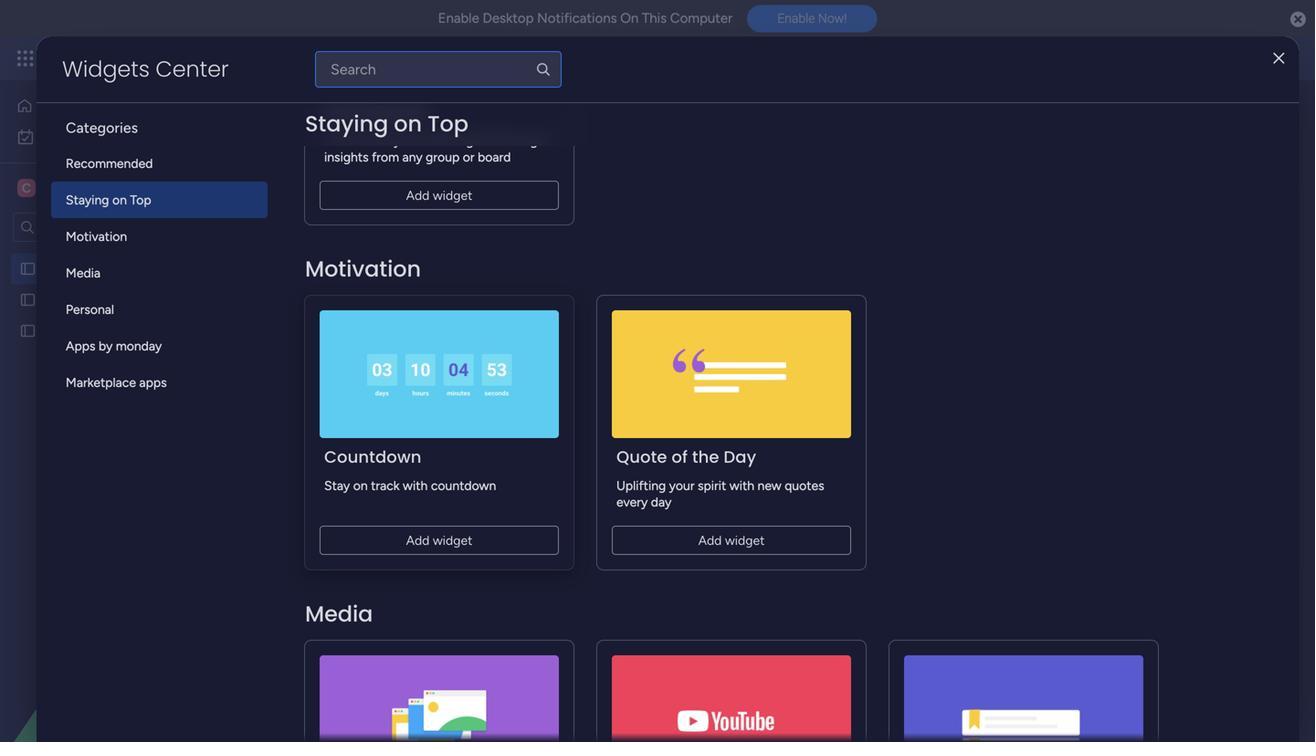 Task type: describe. For each thing, give the bounding box(es) containing it.
templates
[[474, 138, 531, 154]]

website homepage redesign
[[43, 323, 206, 339]]

to
[[451, 133, 463, 148]]

0 vertical spatial digital
[[278, 95, 369, 135]]

card cover image image for main
[[403, 415, 432, 444]]

staying on top option
[[51, 182, 268, 218]]

creative for creative requests
[[43, 292, 91, 308]]

computer
[[670, 10, 733, 26]]

select product image
[[16, 49, 35, 68]]

homepage
[[93, 323, 154, 339]]

pivot
[[324, 100, 365, 124]]

0 vertical spatial (dam)
[[668, 95, 762, 135]]

on inside countdown stay on track with countdown
[[353, 478, 368, 494]]

staying inside option
[[66, 192, 109, 208]]

your for boards
[[394, 133, 419, 148]]

assets
[[102, 179, 144, 197]]

cards
[[303, 315, 354, 338]]

quotes
[[785, 478, 824, 494]]

day
[[724, 446, 756, 469]]

add widget button for quote of the day
[[612, 526, 851, 555]]

founders' main picture
[[294, 515, 443, 532]]

add for pivot boards
[[406, 188, 430, 203]]

home
[[40, 98, 75, 114]]

new asset
[[284, 220, 344, 235]]

meaningful
[[489, 133, 553, 148]]

my
[[42, 129, 60, 145]]

with inside quote of the day uplifting your spirit with new quotes every day
[[730, 478, 754, 494]]

launch video
[[845, 515, 932, 532]]

list box containing digital asset management (dam)
[[0, 250, 233, 593]]

launch
[[845, 515, 893, 532]]

(dam) inside list box
[[194, 261, 232, 277]]

day
[[651, 495, 672, 510]]

requests
[[94, 292, 144, 308]]

new asset button
[[277, 213, 351, 242]]

with inside countdown stay on track with countdown
[[403, 478, 428, 494]]

dapulse person column image for owner
[[570, 568, 582, 583]]

add widget button for countdown
[[320, 526, 559, 555]]

Digital asset management (DAM) field
[[273, 95, 766, 135]]

widgets center
[[62, 54, 229, 84]]

add for countdown
[[406, 533, 430, 548]]

collaborative whiteboard
[[515, 171, 661, 187]]

plans
[[344, 51, 375, 66]]

insights
[[324, 149, 369, 165]]

slice
[[324, 133, 352, 148]]

public board image for creative requests
[[19, 291, 37, 309]]

notifications
[[537, 10, 617, 26]]

monday inside option
[[116, 338, 162, 354]]

owner for about
[[589, 568, 627, 583]]

see plans
[[319, 51, 375, 66]]

board
[[478, 149, 511, 165]]

recommended
[[66, 156, 153, 171]]

personal option
[[51, 291, 268, 328]]

1 updated from the left
[[313, 644, 363, 660]]

enable for enable desktop notifications on this computer
[[438, 10, 479, 26]]

more
[[314, 138, 344, 154]]

apps
[[66, 338, 95, 354]]

monday work management
[[81, 48, 284, 69]]

top inside option
[[130, 192, 151, 208]]

1 vertical spatial management
[[461, 95, 661, 135]]

founders'
[[294, 515, 358, 532]]

this
[[642, 10, 667, 26]]

my work option
[[11, 122, 222, 152]]

2 horizontal spatial asset
[[376, 95, 454, 135]]

3 owner from the left
[[864, 568, 903, 583]]

recommended option
[[51, 145, 268, 182]]

apps
[[139, 375, 167, 390]]

enable now!
[[777, 11, 847, 26]]

public board image for website homepage redesign
[[19, 322, 37, 340]]

desktop
[[483, 10, 534, 26]]

Cards field
[[299, 315, 358, 339]]

1 updated by from the left
[[313, 644, 380, 660]]

dapulse close image
[[1291, 11, 1306, 29]]

workspace selection element
[[17, 177, 147, 199]]

new
[[758, 478, 782, 494]]

add widget button for pivot boards
[[320, 181, 559, 210]]

collaborative whiteboard button
[[495, 164, 661, 194]]

table
[[336, 171, 366, 187]]

package
[[408, 138, 456, 154]]

2 horizontal spatial on
[[394, 109, 422, 139]]

categories
[[66, 119, 138, 137]]

media inside option
[[66, 265, 101, 281]]

boards
[[369, 100, 428, 124]]

collaborative
[[515, 171, 590, 187]]

any
[[402, 149, 423, 165]]

countdown stay on track with countdown
[[324, 446, 496, 494]]

home link
[[11, 91, 222, 121]]

1 horizontal spatial staying
[[305, 109, 388, 139]]

of inside quote of the day uplifting your spirit with new quotes every day
[[672, 446, 688, 469]]

of inside button
[[459, 138, 471, 154]]

main table
[[305, 171, 366, 187]]

this
[[384, 138, 404, 154]]

dialog containing widgets center
[[37, 0, 1299, 743]]

asset inside button
[[314, 220, 344, 235]]

motivation inside motivation option
[[66, 229, 127, 244]]

Search field
[[529, 215, 584, 240]]

get
[[466, 133, 486, 148]]

see plans button
[[295, 45, 383, 72]]

now!
[[818, 11, 847, 26]]

workload
[[427, 171, 481, 187]]

uplifting
[[617, 478, 666, 494]]

learn
[[279, 138, 311, 154]]

learn more about this package of templates here: https://youtu.be/9x6_kyyrn_e
[[279, 138, 742, 154]]



Task type: vqa. For each thing, say whether or not it's contained in the screenshot.
Kanban button
no



Task type: locate. For each thing, give the bounding box(es) containing it.
2 updated from the left
[[589, 644, 639, 660]]

1 horizontal spatial asset
[[314, 220, 344, 235]]

asset
[[376, 95, 454, 135], [314, 220, 344, 235], [82, 261, 113, 277]]

0 vertical spatial media
[[66, 265, 101, 281]]

dialog
[[37, 0, 1299, 743]]

creative requests
[[43, 292, 144, 308]]

or
[[463, 149, 475, 165]]

enable left desktop on the top
[[438, 10, 479, 26]]

enable for enable now!
[[777, 11, 815, 26]]

main
[[305, 171, 332, 187]]

top
[[428, 109, 468, 139], [130, 192, 151, 208]]

1 horizontal spatial of
[[672, 446, 688, 469]]

add widget for countdown
[[406, 533, 473, 548]]

1 horizontal spatial staying on top
[[305, 109, 468, 139]]

1 vertical spatial public board image
[[19, 322, 37, 340]]

1 horizontal spatial motivation
[[305, 254, 421, 285]]

widgets
[[62, 54, 150, 84]]

your for of
[[669, 478, 695, 494]]

0 vertical spatial work
[[148, 48, 180, 69]]

by inside option
[[99, 338, 113, 354]]

1 vertical spatial work
[[63, 129, 91, 145]]

3 updated by from the left
[[864, 644, 931, 660]]

2 card cover image image from the left
[[678, 415, 707, 444]]

0 vertical spatial staying
[[305, 109, 388, 139]]

0 vertical spatial monday
[[81, 48, 144, 69]]

0 horizontal spatial of
[[459, 138, 471, 154]]

main table button
[[277, 164, 379, 194]]

0 horizontal spatial with
[[403, 478, 428, 494]]

digital up more
[[278, 95, 369, 135]]

picture
[[397, 515, 443, 532]]

countdown
[[324, 446, 422, 469]]

(dam) up https://youtu.be/9x6_kyyrn_e
[[668, 95, 762, 135]]

enable inside button
[[777, 11, 815, 26]]

0 horizontal spatial your
[[394, 133, 419, 148]]

stakehoders
[[313, 606, 385, 622]]

0 vertical spatial motivation
[[66, 229, 127, 244]]

0 horizontal spatial motivation
[[66, 229, 127, 244]]

1 vertical spatial (dam)
[[194, 261, 232, 277]]

add widget button down spirit
[[612, 526, 851, 555]]

center
[[156, 54, 229, 84]]

enable
[[438, 10, 479, 26], [777, 11, 815, 26]]

2 vertical spatial on
[[353, 478, 368, 494]]

None search field
[[315, 51, 562, 88]]

2 vertical spatial dapulse person column image
[[845, 644, 858, 660]]

0 vertical spatial of
[[459, 138, 471, 154]]

management inside list box
[[116, 261, 191, 277]]

1 horizontal spatial with
[[730, 478, 754, 494]]

0 vertical spatial public board image
[[19, 291, 37, 309]]

v2 search image
[[516, 217, 529, 238]]

add down team on the left top
[[406, 188, 430, 203]]

motivation down angle down icon
[[305, 254, 421, 285]]

creative for creative assets
[[42, 179, 99, 197]]

work inside option
[[63, 129, 91, 145]]

add for quote of the day
[[698, 533, 722, 548]]

0 horizontal spatial updated
[[313, 644, 363, 660]]

of
[[459, 138, 471, 154], [672, 446, 688, 469]]

add down spirit
[[698, 533, 722, 548]]

search image
[[535, 61, 552, 78]]

list box
[[0, 250, 233, 593]]

dice
[[366, 133, 391, 148]]

add inside popup button
[[424, 220, 447, 235]]

owner up stakehoders
[[313, 568, 352, 583]]

lottie animation image
[[0, 558, 233, 743]]

about
[[570, 515, 610, 532]]

1 with from the left
[[403, 478, 428, 494]]

digital
[[278, 95, 369, 135], [43, 261, 79, 277]]

0 horizontal spatial media
[[66, 265, 101, 281]]

categories heading
[[51, 103, 268, 145]]

updated
[[313, 644, 363, 660], [589, 644, 639, 660], [864, 644, 914, 660]]

your up 'any'
[[394, 133, 419, 148]]

0 vertical spatial creative
[[42, 179, 99, 197]]

widget inside popup button
[[450, 220, 490, 235]]

add widget for pivot boards
[[406, 188, 473, 203]]

add widget down picture on the left of page
[[406, 533, 473, 548]]

your up day on the bottom of the page
[[669, 478, 695, 494]]

video
[[896, 515, 932, 532]]

1 vertical spatial dapulse person column image
[[294, 606, 307, 622]]

staying on top inside staying on top option
[[66, 192, 151, 208]]

0 vertical spatial on
[[394, 109, 422, 139]]

2 horizontal spatial dapulse person column image
[[845, 644, 858, 660]]

team workload
[[393, 171, 481, 187]]

1 horizontal spatial owner
[[589, 568, 627, 583]]

add widget for quote of the day
[[698, 533, 765, 548]]

public board image down public board image
[[19, 291, 37, 309]]

card cover image image for section
[[678, 415, 707, 444]]

creative up website
[[43, 292, 91, 308]]

1 horizontal spatial enable
[[777, 11, 815, 26]]

digital asset management (dam) inside list box
[[43, 261, 232, 277]]

1 vertical spatial asset
[[314, 220, 344, 235]]

dapulse person column image
[[294, 568, 307, 583], [845, 568, 858, 583], [294, 644, 307, 660], [570, 644, 582, 660]]

widget for pivot boards
[[433, 188, 473, 203]]

dapulse x slim image
[[1273, 52, 1285, 65]]

enable left now!
[[777, 11, 815, 26]]

updated by for about section
[[589, 644, 656, 660]]

0 vertical spatial digital asset management (dam)
[[278, 95, 762, 135]]

1 horizontal spatial media
[[305, 599, 373, 630]]

0 vertical spatial your
[[394, 133, 419, 148]]

1 vertical spatial staying
[[66, 192, 109, 208]]

1 enable from the left
[[438, 10, 479, 26]]

updated for launch video
[[864, 644, 914, 660]]

with right track
[[403, 478, 428, 494]]

owner for founders'
[[313, 568, 352, 583]]

Search in workspace field
[[38, 217, 153, 238]]

0 vertical spatial asset
[[376, 95, 454, 135]]

on right stay
[[353, 478, 368, 494]]

monday up the home 'link'
[[81, 48, 144, 69]]

0 horizontal spatial dapulse person column image
[[294, 606, 307, 622]]

add widget button
[[390, 213, 498, 242]]

2 horizontal spatial owner
[[864, 568, 903, 583]]

public board image left website
[[19, 322, 37, 340]]

0 horizontal spatial on
[[112, 192, 127, 208]]

monday up apps
[[116, 338, 162, 354]]

my work
[[42, 129, 91, 145]]

on inside option
[[112, 192, 127, 208]]

enable desktop notifications on this computer
[[438, 10, 733, 26]]

management
[[184, 48, 284, 69], [461, 95, 661, 135], [116, 261, 191, 277]]

1 owner from the left
[[313, 568, 352, 583]]

apps by monday option
[[51, 328, 268, 364]]

motivation down creative assets
[[66, 229, 127, 244]]

media option
[[51, 255, 268, 291]]

learn more about this package of templates here: https://youtu.be/9x6_kyyrn_e button
[[277, 135, 808, 157]]

card cover image image up countdown stay on track with countdown
[[403, 415, 432, 444]]

0 horizontal spatial digital asset management (dam)
[[43, 261, 232, 277]]

0 horizontal spatial asset
[[82, 261, 113, 277]]

categories list box
[[51, 103, 282, 401]]

with left new
[[730, 478, 754, 494]]

0 horizontal spatial staying on top
[[66, 192, 151, 208]]

marketplace apps
[[66, 375, 167, 390]]

1 horizontal spatial card cover image image
[[678, 415, 707, 444]]

1 horizontal spatial digital
[[278, 95, 369, 135]]

section
[[614, 515, 662, 532]]

1 vertical spatial on
[[112, 192, 127, 208]]

motivation option
[[51, 218, 268, 255]]

countdown
[[431, 478, 496, 494]]

1 horizontal spatial dapulse person column image
[[570, 568, 582, 583]]

add widget
[[406, 188, 473, 203], [424, 220, 490, 235], [406, 533, 473, 548], [698, 533, 765, 548]]

my work link
[[11, 122, 222, 152]]

1 horizontal spatial digital asset management (dam)
[[278, 95, 762, 135]]

owner down launch video
[[864, 568, 903, 583]]

on
[[394, 109, 422, 139], [112, 192, 127, 208], [353, 478, 368, 494]]

row group
[[279, 357, 1106, 743]]

asset up creative requests
[[82, 261, 113, 277]]

quote
[[617, 446, 667, 469]]

add widget button
[[320, 181, 559, 210], [320, 526, 559, 555], [612, 526, 851, 555]]

home option
[[11, 91, 222, 121]]

about
[[347, 138, 380, 154]]

creative inside workspace selection 'element'
[[42, 179, 99, 197]]

quote of the day uplifting your spirit with new quotes every day
[[617, 446, 824, 510]]

whiteboard
[[594, 171, 661, 187]]

0 horizontal spatial updated by
[[313, 644, 380, 660]]

dapulse person column image for stakehoders
[[294, 606, 307, 622]]

0 horizontal spatial top
[[130, 192, 151, 208]]

owner down about section
[[589, 568, 627, 583]]

data
[[422, 133, 448, 148]]

card cover image image
[[403, 415, 432, 444], [678, 415, 707, 444]]

angle down image
[[360, 221, 369, 234]]

add widget down spirit
[[698, 533, 765, 548]]

on
[[620, 10, 639, 26]]

0 vertical spatial management
[[184, 48, 284, 69]]

media
[[66, 265, 101, 281], [305, 599, 373, 630]]

add down picture on the left of page
[[406, 533, 430, 548]]

widget for quote of the day
[[725, 533, 765, 548]]

https://youtu.be/9x6_kyyrn_e
[[566, 138, 742, 154]]

work right my
[[63, 129, 91, 145]]

2 enable from the left
[[777, 11, 815, 26]]

marketplace
[[66, 375, 136, 390]]

by
[[99, 338, 113, 354], [366, 644, 380, 660], [642, 644, 656, 660], [917, 644, 931, 660]]

redesign
[[157, 323, 206, 339]]

0 vertical spatial dapulse person column image
[[570, 568, 582, 583]]

1 vertical spatial digital
[[43, 261, 79, 277]]

c
[[22, 180, 31, 196]]

1 vertical spatial digital asset management (dam)
[[43, 261, 232, 277]]

dapulse person column image for updated by
[[845, 644, 858, 660]]

lottie animation element
[[0, 558, 233, 743]]

0 horizontal spatial (dam)
[[194, 261, 232, 277]]

1 vertical spatial staying on top
[[66, 192, 151, 208]]

0 horizontal spatial owner
[[313, 568, 352, 583]]

from
[[372, 149, 399, 165]]

updated for about section
[[589, 644, 639, 660]]

1 horizontal spatial your
[[669, 478, 695, 494]]

track
[[371, 478, 400, 494]]

1 horizontal spatial updated by
[[589, 644, 656, 660]]

1 horizontal spatial top
[[428, 109, 468, 139]]

your inside quote of the day uplifting your spirit with new quotes every day
[[669, 478, 695, 494]]

creative right workspace icon
[[42, 179, 99, 197]]

the
[[692, 446, 719, 469]]

1 horizontal spatial (dam)
[[668, 95, 762, 135]]

0 horizontal spatial digital
[[43, 261, 79, 277]]

owner
[[313, 568, 352, 583], [589, 568, 627, 583], [864, 568, 903, 583]]

pivot boards slice & dice your data to get meaningful insights from any group or board
[[324, 100, 553, 165]]

your
[[394, 133, 419, 148], [669, 478, 695, 494]]

2 horizontal spatial updated by
[[864, 644, 931, 660]]

workspace image
[[17, 178, 36, 198]]

0 horizontal spatial work
[[63, 129, 91, 145]]

on up search in workspace field
[[112, 192, 127, 208]]

personal
[[66, 302, 114, 317]]

work up categories heading
[[148, 48, 180, 69]]

add widget down team workload
[[406, 188, 473, 203]]

updated by for launch video
[[864, 644, 931, 660]]

stay
[[324, 478, 350, 494]]

1 vertical spatial creative
[[43, 292, 91, 308]]

1 vertical spatial media
[[305, 599, 373, 630]]

option
[[0, 253, 233, 256]]

on left the data
[[394, 109, 422, 139]]

public board image
[[19, 260, 37, 278]]

add widget button up add widget popup button
[[320, 181, 559, 210]]

1 public board image from the top
[[19, 291, 37, 309]]

3 updated from the left
[[864, 644, 914, 660]]

apps by monday
[[66, 338, 162, 354]]

0 vertical spatial staying on top
[[305, 109, 468, 139]]

here:
[[535, 138, 563, 154]]

1 horizontal spatial work
[[148, 48, 180, 69]]

asset right new
[[314, 220, 344, 235]]

digital asset management (dam) up requests
[[43, 261, 232, 277]]

Search for a column type search field
[[315, 51, 562, 88]]

digital right public board image
[[43, 261, 79, 277]]

team
[[393, 171, 424, 187]]

1 vertical spatial of
[[672, 446, 688, 469]]

card cover image image up the
[[678, 415, 707, 444]]

2 horizontal spatial updated
[[864, 644, 914, 660]]

asset up package
[[376, 95, 454, 135]]

about section
[[570, 515, 662, 532]]

2 public board image from the top
[[19, 322, 37, 340]]

every
[[617, 495, 648, 510]]

0 vertical spatial top
[[428, 109, 468, 139]]

0 horizontal spatial enable
[[438, 10, 479, 26]]

1 vertical spatial motivation
[[305, 254, 421, 285]]

0 horizontal spatial card cover image image
[[403, 415, 432, 444]]

1 horizontal spatial updated
[[589, 644, 639, 660]]

your inside pivot boards slice & dice your data to get meaningful insights from any group or board
[[394, 133, 419, 148]]

marketplace apps option
[[51, 364, 268, 401]]

add down team workload
[[424, 220, 447, 235]]

digital asset management (dam)
[[278, 95, 762, 135], [43, 261, 232, 277]]

see
[[319, 51, 341, 66]]

work for monday
[[148, 48, 180, 69]]

0 horizontal spatial staying
[[66, 192, 109, 208]]

enable now! button
[[747, 5, 877, 32]]

2 vertical spatial asset
[[82, 261, 113, 277]]

2 updated by from the left
[[589, 644, 656, 660]]

1 card cover image image from the left
[[403, 415, 432, 444]]

&
[[355, 133, 363, 148]]

2 with from the left
[[730, 478, 754, 494]]

digital asset management (dam) up learn more about this package of templates here: https://youtu.be/9x6_kyyrn_e
[[278, 95, 762, 135]]

1 vertical spatial your
[[669, 478, 695, 494]]

creative
[[42, 179, 99, 197], [43, 292, 91, 308]]

public board image
[[19, 291, 37, 309], [19, 322, 37, 340]]

widget for countdown
[[433, 533, 473, 548]]

1 horizontal spatial on
[[353, 478, 368, 494]]

dapulse person column image
[[570, 568, 582, 583], [294, 606, 307, 622], [845, 644, 858, 660]]

(dam) down motivation option
[[194, 261, 232, 277]]

add widget button down countdown
[[320, 526, 559, 555]]

team workload button
[[379, 164, 495, 194]]

2 owner from the left
[[589, 568, 627, 583]]

work for my
[[63, 129, 91, 145]]

1 vertical spatial top
[[130, 192, 151, 208]]

spirit
[[698, 478, 726, 494]]

row group containing founders' main picture
[[279, 357, 1106, 743]]

add widget inside add widget popup button
[[424, 220, 490, 235]]

john smith image
[[1264, 44, 1293, 73]]

add widget down workload at the top of the page
[[424, 220, 490, 235]]

2 vertical spatial management
[[116, 261, 191, 277]]

1 vertical spatial monday
[[116, 338, 162, 354]]



